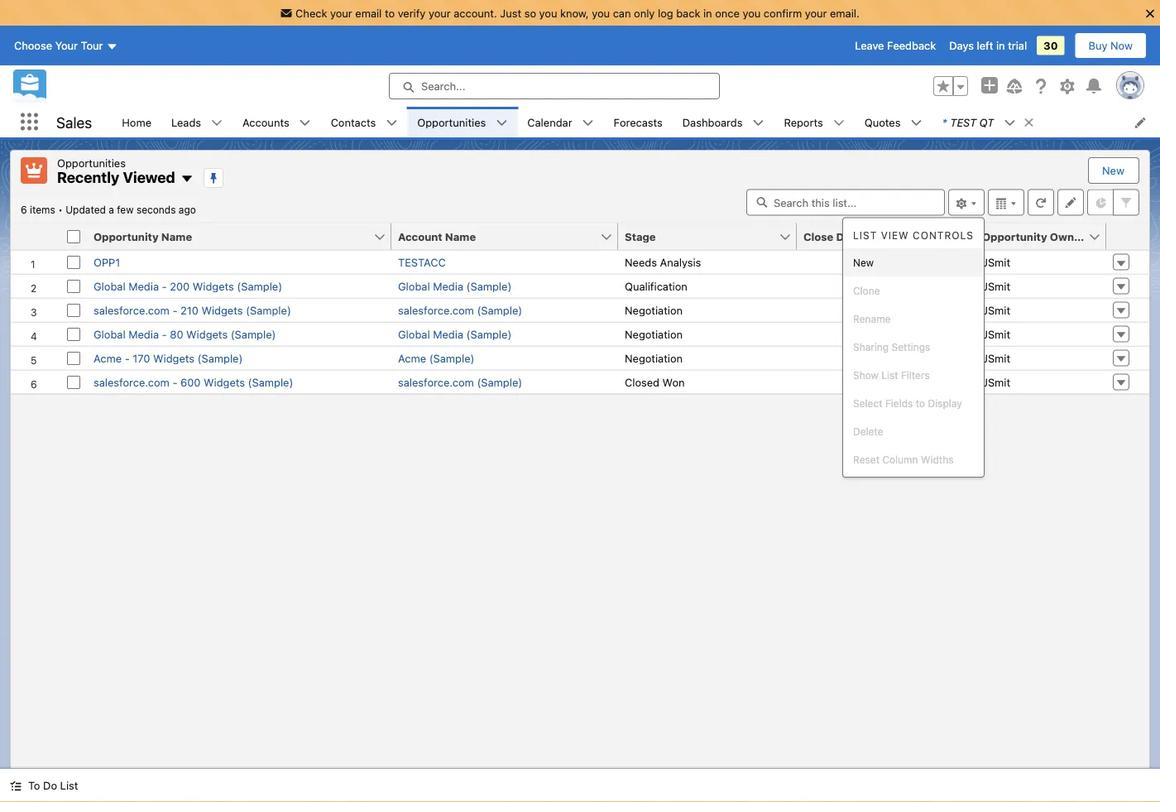 Task type: vqa. For each thing, say whether or not it's contained in the screenshot.
days left in trial
yes



Task type: describe. For each thing, give the bounding box(es) containing it.
controls
[[913, 230, 974, 241]]

- left 200
[[162, 280, 167, 292]]

few
[[117, 204, 134, 216]]

widgets for 210
[[202, 304, 243, 316]]

opportunity name element
[[87, 223, 401, 250]]

close date element
[[797, 223, 986, 250]]

- for 170
[[125, 352, 130, 364]]

reports link
[[774, 107, 833, 137]]

to inside menu
[[916, 397, 925, 409]]

reset column widths
[[853, 454, 954, 465]]

widgets up salesforce.com - 210 widgets (sample) link
[[193, 280, 234, 292]]

text default image inside 'to do list' button
[[10, 780, 22, 792]]

ago
[[179, 204, 196, 216]]

closed
[[625, 376, 660, 388]]

new link
[[843, 248, 984, 276]]

new button
[[1089, 158, 1138, 183]]

2 you from the left
[[592, 7, 610, 19]]

stage
[[625, 230, 656, 243]]

0 vertical spatial in
[[704, 7, 712, 19]]

salesforce.com - 210 widgets (sample) link
[[94, 304, 291, 316]]

recently viewed status
[[21, 204, 66, 216]]

recently
[[57, 168, 119, 186]]

jsmit for salesforce.com - 600 widgets (sample)
[[983, 376, 1011, 388]]

select fields to display link
[[843, 389, 984, 417]]

calendar link
[[518, 107, 582, 137]]

recently viewed grid
[[11, 223, 1150, 394]]

so
[[525, 7, 536, 19]]

- left 80
[[162, 328, 167, 340]]

recently viewed|opportunities|list view element
[[10, 150, 1151, 769]]

- for 600
[[173, 376, 178, 388]]

calendar list item
[[518, 107, 604, 137]]

show
[[853, 369, 879, 381]]

6
[[21, 204, 27, 216]]

email.
[[830, 7, 860, 19]]

stage element
[[618, 223, 807, 250]]

check your email to verify your account. just so you know, you can only log back in once you confirm your email.
[[296, 7, 860, 19]]

show list filters
[[853, 369, 930, 381]]

items
[[30, 204, 55, 216]]

calendar
[[527, 116, 572, 128]]

sharing
[[853, 341, 889, 353]]

view
[[881, 230, 909, 241]]

alias
[[1088, 230, 1114, 243]]

buy now button
[[1075, 32, 1147, 59]]

email
[[355, 7, 382, 19]]

global media - 80 widgets (sample) link
[[94, 328, 276, 340]]

opp1
[[94, 256, 120, 268]]

1 horizontal spatial in
[[997, 39, 1005, 52]]

close date
[[804, 230, 861, 243]]

salesforce.com down 170
[[94, 376, 170, 388]]

text default image for leads
[[211, 117, 223, 129]]

opportunity for opportunity name
[[94, 230, 159, 243]]

needs analysis
[[625, 256, 701, 268]]

leads
[[171, 116, 201, 128]]

fields
[[886, 397, 913, 409]]

leave feedback
[[855, 39, 936, 52]]

accounts list item
[[233, 107, 321, 137]]

global media - 200 widgets (sample)
[[94, 280, 282, 292]]

text default image for contacts
[[386, 117, 398, 129]]

display
[[928, 397, 962, 409]]

clone
[[853, 285, 880, 296]]

accounts link
[[233, 107, 299, 137]]

opportunity name button
[[87, 223, 373, 250]]

date
[[836, 230, 861, 243]]

leads list item
[[161, 107, 233, 137]]

global media - 80 widgets (sample)
[[94, 328, 276, 340]]

forecasts
[[614, 116, 663, 128]]

jsmit for salesforce.com - 210 widgets (sample)
[[983, 304, 1011, 316]]

item number image
[[11, 223, 60, 250]]

6 items • updated a few seconds ago
[[21, 204, 196, 216]]

salesforce.com (sample) link for closed won
[[398, 376, 522, 388]]

left
[[977, 39, 994, 52]]

* test qt
[[942, 116, 994, 128]]

stage button
[[618, 223, 779, 250]]

log
[[658, 7, 673, 19]]

opportunities inside opportunities link
[[417, 116, 486, 128]]

opportunity name
[[94, 230, 192, 243]]

sales
[[56, 113, 92, 131]]

- for 210
[[173, 304, 178, 316]]

widgets down salesforce.com - 210 widgets (sample) link
[[186, 328, 228, 340]]

days left in trial
[[950, 39, 1027, 52]]

global for global media - 80 widgets (sample) link
[[94, 328, 126, 340]]

11/9/2023
[[884, 304, 933, 316]]

jsmit for acme - 170 widgets (sample)
[[983, 352, 1011, 364]]

search... button
[[389, 73, 720, 99]]

jsmit for global media - 200 widgets (sample)
[[983, 280, 1011, 292]]

salesforce.com up acme (sample) link
[[398, 304, 474, 316]]

3 you from the left
[[743, 7, 761, 19]]

global for global media - 200 widgets (sample) link
[[94, 280, 126, 292]]

widths
[[921, 454, 954, 465]]

opportunities link
[[408, 107, 496, 137]]

search...
[[421, 80, 466, 92]]

leads link
[[161, 107, 211, 137]]

jsmit for global media - 80 widgets (sample)
[[983, 328, 1011, 340]]

salesforce.com - 600 widgets (sample) link
[[94, 376, 293, 388]]

can
[[613, 7, 631, 19]]

1/16/2024
[[883, 352, 933, 364]]

dashboards
[[683, 116, 743, 128]]

only
[[634, 7, 655, 19]]

acme (sample)
[[398, 352, 475, 364]]

just
[[500, 7, 522, 19]]

a
[[109, 204, 114, 216]]

new for new link
[[853, 257, 874, 268]]

qt
[[980, 116, 994, 128]]

opportunity owner alias element
[[976, 223, 1117, 250]]

text default image for accounts
[[299, 117, 311, 129]]

accounts
[[243, 116, 289, 128]]

global for global media (sample) link associated with qualification
[[398, 280, 430, 292]]

forecasts link
[[604, 107, 673, 137]]

widgets for 600
[[204, 376, 245, 388]]

testacc link
[[398, 256, 446, 268]]

quotes link
[[855, 107, 911, 137]]

choose your tour button
[[13, 32, 119, 59]]

action element
[[1107, 223, 1150, 250]]

global media (sample) link for qualification
[[398, 280, 512, 292]]

account name element
[[392, 223, 628, 250]]

cell inside recently viewed grid
[[60, 223, 87, 250]]

acme for acme (sample)
[[398, 352, 426, 364]]

media for global media (sample) link related to negotiation
[[433, 328, 464, 340]]

needs
[[625, 256, 657, 268]]

global media (sample) link for negotiation
[[398, 328, 512, 340]]

opportunities image
[[21, 157, 47, 184]]

to do list
[[28, 779, 78, 792]]

*
[[942, 116, 947, 128]]

buy now
[[1089, 39, 1133, 52]]

acme (sample) link
[[398, 352, 475, 364]]

text default image for reports
[[833, 117, 845, 129]]

dashboards list item
[[673, 107, 774, 137]]

list inside 'to do list' button
[[60, 779, 78, 792]]

item number element
[[11, 223, 60, 250]]



Task type: locate. For each thing, give the bounding box(es) containing it.
text default image inside reports list item
[[833, 117, 845, 129]]

to right fields
[[916, 397, 925, 409]]

1 horizontal spatial list
[[853, 230, 878, 241]]

0 horizontal spatial list
[[60, 779, 78, 792]]

3 your from the left
[[805, 7, 827, 19]]

0 vertical spatial new
[[1103, 164, 1125, 177]]

0 horizontal spatial opportunities
[[57, 156, 126, 169]]

0 horizontal spatial your
[[330, 7, 352, 19]]

1 opportunity from the left
[[94, 230, 159, 243]]

2 horizontal spatial text default image
[[1023, 117, 1035, 128]]

2 horizontal spatial you
[[743, 7, 761, 19]]

list
[[112, 107, 1160, 137]]

2 horizontal spatial list
[[882, 369, 899, 381]]

text default image for calendar
[[582, 117, 594, 129]]

filters
[[901, 369, 930, 381]]

menu inside recently viewed|opportunities|list view 'element'
[[843, 221, 984, 473]]

in right left
[[997, 39, 1005, 52]]

text default image left 'reports'
[[753, 117, 764, 129]]

global down the "testacc" link
[[398, 280, 430, 292]]

verify
[[398, 7, 426, 19]]

contacts
[[331, 116, 376, 128]]

text default image inside 'leads' list item
[[211, 117, 223, 129]]

0 vertical spatial global media (sample) link
[[398, 280, 512, 292]]

1 horizontal spatial to
[[916, 397, 925, 409]]

210
[[181, 304, 199, 316]]

close
[[804, 230, 834, 243]]

acme
[[94, 352, 122, 364], [398, 352, 426, 364]]

1 vertical spatial to
[[916, 397, 925, 409]]

media up 170
[[128, 328, 159, 340]]

buy
[[1089, 39, 1108, 52]]

quotes list item
[[855, 107, 932, 137]]

account
[[398, 230, 443, 243]]

jsmit
[[983, 256, 1011, 268], [983, 280, 1011, 292], [983, 304, 1011, 316], [983, 328, 1011, 340], [983, 352, 1011, 364], [983, 376, 1011, 388]]

choose
[[14, 39, 52, 52]]

2 vertical spatial negotiation
[[625, 352, 683, 364]]

Search Recently Viewed list view. search field
[[747, 189, 945, 216]]

name inside button
[[445, 230, 476, 243]]

text default image left "calendar" link
[[496, 117, 508, 129]]

sharing settings link
[[843, 333, 984, 361]]

30
[[1044, 39, 1058, 52]]

check
[[296, 7, 327, 19]]

new up clone
[[853, 257, 874, 268]]

salesforce.com (sample) link for negotiation
[[398, 304, 522, 316]]

0 horizontal spatial name
[[161, 230, 192, 243]]

your left email.
[[805, 7, 827, 19]]

group
[[934, 76, 968, 96]]

1 horizontal spatial opportunities
[[417, 116, 486, 128]]

new
[[1103, 164, 1125, 177], [853, 257, 874, 268]]

list item containing *
[[932, 107, 1042, 137]]

you left can
[[592, 7, 610, 19]]

2 salesforce.com (sample) from the top
[[398, 376, 522, 388]]

2 acme from the left
[[398, 352, 426, 364]]

name for opportunity name
[[161, 230, 192, 243]]

text default image
[[211, 117, 223, 129], [299, 117, 311, 129], [386, 117, 398, 129], [496, 117, 508, 129], [582, 117, 594, 129], [911, 117, 922, 129], [1004, 117, 1016, 129], [180, 172, 194, 186], [10, 780, 22, 792]]

do
[[43, 779, 57, 792]]

you right so
[[539, 7, 557, 19]]

account name button
[[392, 223, 600, 250]]

0 horizontal spatial opportunity
[[94, 230, 159, 243]]

2 vertical spatial list
[[60, 779, 78, 792]]

media
[[128, 280, 159, 292], [433, 280, 464, 292], [128, 328, 159, 340], [433, 328, 464, 340]]

clone link
[[843, 276, 984, 305]]

negotiation
[[625, 304, 683, 316], [625, 328, 683, 340], [625, 352, 683, 364]]

1/18/2024
[[883, 280, 933, 292]]

text default image right the qt
[[1004, 117, 1016, 129]]

text default image inside quotes list item
[[911, 117, 922, 129]]

know,
[[560, 7, 589, 19]]

opp1 link
[[94, 256, 120, 268]]

0 vertical spatial salesforce.com (sample) link
[[398, 304, 522, 316]]

salesforce.com up 170
[[94, 304, 170, 316]]

text default image for quotes
[[911, 117, 922, 129]]

0 vertical spatial salesforce.com (sample)
[[398, 304, 522, 316]]

salesforce.com (sample) down acme (sample) link
[[398, 376, 522, 388]]

new for the new button
[[1103, 164, 1125, 177]]

2 global media (sample) link from the top
[[398, 328, 512, 340]]

2 opportunity from the left
[[983, 230, 1048, 243]]

media left 200
[[128, 280, 159, 292]]

back
[[676, 7, 701, 19]]

you right "once"
[[743, 7, 761, 19]]

2 name from the left
[[445, 230, 476, 243]]

global media (sample) for negotiation
[[398, 328, 512, 340]]

-
[[162, 280, 167, 292], [173, 304, 178, 316], [162, 328, 167, 340], [125, 352, 130, 364], [173, 376, 178, 388]]

your right verify
[[429, 7, 451, 19]]

1 horizontal spatial you
[[592, 7, 610, 19]]

widgets right 600
[[204, 376, 245, 388]]

- left 600
[[173, 376, 178, 388]]

0 vertical spatial negotiation
[[625, 304, 683, 316]]

1 you from the left
[[539, 7, 557, 19]]

1 vertical spatial global media (sample) link
[[398, 328, 512, 340]]

opportunity left the owner
[[983, 230, 1048, 243]]

acme for acme - 170 widgets (sample)
[[94, 352, 122, 364]]

your left "email"
[[330, 7, 352, 19]]

text default image inside list item
[[1004, 117, 1016, 129]]

to do list button
[[0, 769, 88, 802]]

reports list item
[[774, 107, 855, 137]]

1 horizontal spatial name
[[445, 230, 476, 243]]

new inside menu
[[853, 257, 874, 268]]

confirm
[[764, 7, 802, 19]]

qualification
[[625, 280, 688, 292]]

your
[[55, 39, 78, 52]]

choose your tour
[[14, 39, 103, 52]]

global media (sample) link up acme (sample) link
[[398, 328, 512, 340]]

1 global media (sample) link from the top
[[398, 280, 512, 292]]

2 salesforce.com (sample) link from the top
[[398, 376, 522, 388]]

text default image left *
[[911, 117, 922, 129]]

1 salesforce.com (sample) from the top
[[398, 304, 522, 316]]

5 jsmit from the top
[[983, 352, 1011, 364]]

salesforce.com (sample) for negotiation
[[398, 304, 522, 316]]

reset
[[853, 454, 880, 465]]

you
[[539, 7, 557, 19], [592, 7, 610, 19], [743, 7, 761, 19]]

1 horizontal spatial new
[[1103, 164, 1125, 177]]

global media (sample) up acme (sample) link
[[398, 328, 512, 340]]

home link
[[112, 107, 161, 137]]

menu
[[843, 221, 984, 473]]

3 jsmit from the top
[[983, 304, 1011, 316]]

2 your from the left
[[429, 7, 451, 19]]

text default image for opportunities
[[496, 117, 508, 129]]

text default image for dashboards
[[753, 117, 764, 129]]

global for global media (sample) link related to negotiation
[[398, 328, 430, 340]]

salesforce.com - 600 widgets (sample)
[[94, 376, 293, 388]]

sharing settings
[[853, 341, 931, 353]]

list inside show list filters link
[[882, 369, 899, 381]]

text default image
[[1023, 117, 1035, 128], [753, 117, 764, 129], [833, 117, 845, 129]]

1 vertical spatial salesforce.com (sample) link
[[398, 376, 522, 388]]

list left view
[[853, 230, 878, 241]]

once
[[715, 7, 740, 19]]

to
[[28, 779, 40, 792]]

show list filters link
[[843, 361, 984, 389]]

negotiation for global media (sample)
[[625, 328, 683, 340]]

- left 210
[[173, 304, 178, 316]]

3 negotiation from the top
[[625, 352, 683, 364]]

list right do
[[60, 779, 78, 792]]

global up acme (sample) link
[[398, 328, 430, 340]]

global media (sample) down the "testacc" link
[[398, 280, 512, 292]]

viewed
[[123, 168, 175, 186]]

text default image right contacts
[[386, 117, 398, 129]]

1 global media (sample) from the top
[[398, 280, 512, 292]]

closed won
[[625, 376, 685, 388]]

1 your from the left
[[330, 7, 352, 19]]

text default image inside opportunities 'list item'
[[496, 117, 508, 129]]

1 horizontal spatial opportunity
[[983, 230, 1048, 243]]

rename link
[[843, 305, 984, 333]]

1 vertical spatial list
[[882, 369, 899, 381]]

text default image right 'reports'
[[833, 117, 845, 129]]

0 vertical spatial opportunities
[[417, 116, 486, 128]]

1 vertical spatial global media (sample)
[[398, 328, 512, 340]]

1 salesforce.com (sample) link from the top
[[398, 304, 522, 316]]

1 horizontal spatial your
[[429, 7, 451, 19]]

global up "acme - 170 widgets (sample)" link
[[94, 328, 126, 340]]

select fields to display
[[853, 397, 962, 409]]

text default image right leads
[[211, 117, 223, 129]]

global down opp1 link
[[94, 280, 126, 292]]

in
[[704, 7, 712, 19], [997, 39, 1005, 52]]

text default image up "ago"
[[180, 172, 194, 186]]

0 vertical spatial list
[[853, 230, 878, 241]]

80
[[170, 328, 183, 340]]

text default image inside list item
[[1023, 117, 1035, 128]]

name right account
[[445, 230, 476, 243]]

None search field
[[747, 189, 945, 216]]

global media (sample) link down the "testacc" link
[[398, 280, 512, 292]]

global
[[94, 280, 126, 292], [398, 280, 430, 292], [94, 328, 126, 340], [398, 328, 430, 340]]

0 horizontal spatial in
[[704, 7, 712, 19]]

feedback
[[887, 39, 936, 52]]

tour
[[81, 39, 103, 52]]

settings
[[892, 341, 931, 353]]

text default image inside accounts list item
[[299, 117, 311, 129]]

your
[[330, 7, 352, 19], [429, 7, 451, 19], [805, 7, 827, 19]]

trial
[[1008, 39, 1027, 52]]

opportunities down sales
[[57, 156, 126, 169]]

opportunities inside recently viewed|opportunities|list view 'element'
[[57, 156, 126, 169]]

0 vertical spatial global media (sample)
[[398, 280, 512, 292]]

salesforce.com (sample) up acme (sample) link
[[398, 304, 522, 316]]

text default image inside contacts list item
[[386, 117, 398, 129]]

none search field inside recently viewed|opportunities|list view 'element'
[[747, 189, 945, 216]]

0 vertical spatial to
[[385, 7, 395, 19]]

0 horizontal spatial to
[[385, 7, 395, 19]]

global media (sample) for qualification
[[398, 280, 512, 292]]

new up "alias"
[[1103, 164, 1125, 177]]

6 jsmit from the top
[[983, 376, 1011, 388]]

1 vertical spatial opportunities
[[57, 156, 126, 169]]

text default image inside calendar list item
[[582, 117, 594, 129]]

select
[[853, 397, 883, 409]]

media up acme (sample) link
[[433, 328, 464, 340]]

text default image inside dashboards list item
[[753, 117, 764, 129]]

contacts link
[[321, 107, 386, 137]]

2 jsmit from the top
[[983, 280, 1011, 292]]

salesforce.com (sample) link up acme (sample) link
[[398, 304, 522, 316]]

0 horizontal spatial text default image
[[753, 117, 764, 129]]

testacc
[[398, 256, 446, 268]]

cell
[[60, 223, 87, 250]]

1 vertical spatial negotiation
[[625, 328, 683, 340]]

media for global media (sample) link associated with qualification
[[433, 280, 464, 292]]

salesforce.com (sample) for closed won
[[398, 376, 522, 388]]

salesforce.com
[[94, 304, 170, 316], [398, 304, 474, 316], [94, 376, 170, 388], [398, 376, 474, 388]]

list
[[853, 230, 878, 241], [882, 369, 899, 381], [60, 779, 78, 792]]

1 text default image from the left
[[1023, 117, 1035, 128]]

media for global media - 200 widgets (sample) link
[[128, 280, 159, 292]]

- left 170
[[125, 352, 130, 364]]

1 jsmit from the top
[[983, 256, 1011, 268]]

name
[[161, 230, 192, 243], [445, 230, 476, 243]]

widgets right 210
[[202, 304, 243, 316]]

won
[[663, 376, 685, 388]]

negotiation for salesforce.com (sample)
[[625, 304, 683, 316]]

list right show
[[882, 369, 899, 381]]

2 negotiation from the top
[[625, 328, 683, 340]]

salesforce.com down acme (sample) link
[[398, 376, 474, 388]]

opportunities list item
[[408, 107, 518, 137]]

1 vertical spatial salesforce.com (sample)
[[398, 376, 522, 388]]

1 negotiation from the top
[[625, 304, 683, 316]]

salesforce.com (sample) link down acme (sample) link
[[398, 376, 522, 388]]

action image
[[1107, 223, 1150, 250]]

opportunities down search...
[[417, 116, 486, 128]]

4 jsmit from the top
[[983, 328, 1011, 340]]

1 horizontal spatial text default image
[[833, 117, 845, 129]]

updated
[[66, 204, 106, 216]]

1 acme from the left
[[94, 352, 122, 364]]

seconds
[[136, 204, 176, 216]]

600
[[181, 376, 201, 388]]

test
[[951, 116, 977, 128]]

1 vertical spatial in
[[997, 39, 1005, 52]]

0 horizontal spatial new
[[853, 257, 874, 268]]

recently viewed
[[57, 168, 175, 186]]

list item
[[932, 107, 1042, 137]]

2 horizontal spatial your
[[805, 7, 827, 19]]

2 text default image from the left
[[753, 117, 764, 129]]

widgets down 80
[[153, 352, 195, 364]]

delete link
[[843, 417, 984, 445]]

0 horizontal spatial you
[[539, 7, 557, 19]]

opportunities
[[417, 116, 486, 128], [57, 156, 126, 169]]

home
[[122, 116, 151, 128]]

contacts list item
[[321, 107, 408, 137]]

name inside button
[[161, 230, 192, 243]]

widgets for 170
[[153, 352, 195, 364]]

text default image right the qt
[[1023, 117, 1035, 128]]

salesforce.com - 210 widgets (sample)
[[94, 304, 291, 316]]

opportunity down few
[[94, 230, 159, 243]]

media down the "testacc" link
[[433, 280, 464, 292]]

menu containing list view controls
[[843, 221, 984, 473]]

opportunity for opportunity owner alias
[[983, 230, 1048, 243]]

in right back
[[704, 7, 712, 19]]

name for account name
[[445, 230, 476, 243]]

account name
[[398, 230, 476, 243]]

0 horizontal spatial acme
[[94, 352, 122, 364]]

1 name from the left
[[161, 230, 192, 243]]

2 global media (sample) from the top
[[398, 328, 512, 340]]

name down "ago"
[[161, 230, 192, 243]]

opportunity
[[94, 230, 159, 243], [983, 230, 1048, 243]]

negotiation for acme (sample)
[[625, 352, 683, 364]]

leave
[[855, 39, 884, 52]]

to right "email"
[[385, 7, 395, 19]]

1 vertical spatial new
[[853, 257, 874, 268]]

text default image left 'to'
[[10, 780, 22, 792]]

jsmit for opp1
[[983, 256, 1011, 268]]

global media (sample)
[[398, 280, 512, 292], [398, 328, 512, 340]]

text default image right 'calendar'
[[582, 117, 594, 129]]

(sample)
[[237, 280, 282, 292], [467, 280, 512, 292], [246, 304, 291, 316], [477, 304, 522, 316], [231, 328, 276, 340], [467, 328, 512, 340], [198, 352, 243, 364], [429, 352, 475, 364], [248, 376, 293, 388], [477, 376, 522, 388]]

widgets
[[193, 280, 234, 292], [202, 304, 243, 316], [186, 328, 228, 340], [153, 352, 195, 364], [204, 376, 245, 388]]

account.
[[454, 7, 497, 19]]

1 horizontal spatial acme
[[398, 352, 426, 364]]

text default image right the accounts
[[299, 117, 311, 129]]

new inside button
[[1103, 164, 1125, 177]]

media for global media - 80 widgets (sample) link
[[128, 328, 159, 340]]

3 text default image from the left
[[833, 117, 845, 129]]

close date button
[[797, 223, 958, 250]]

list containing home
[[112, 107, 1160, 137]]

opportunity inside "element"
[[94, 230, 159, 243]]



